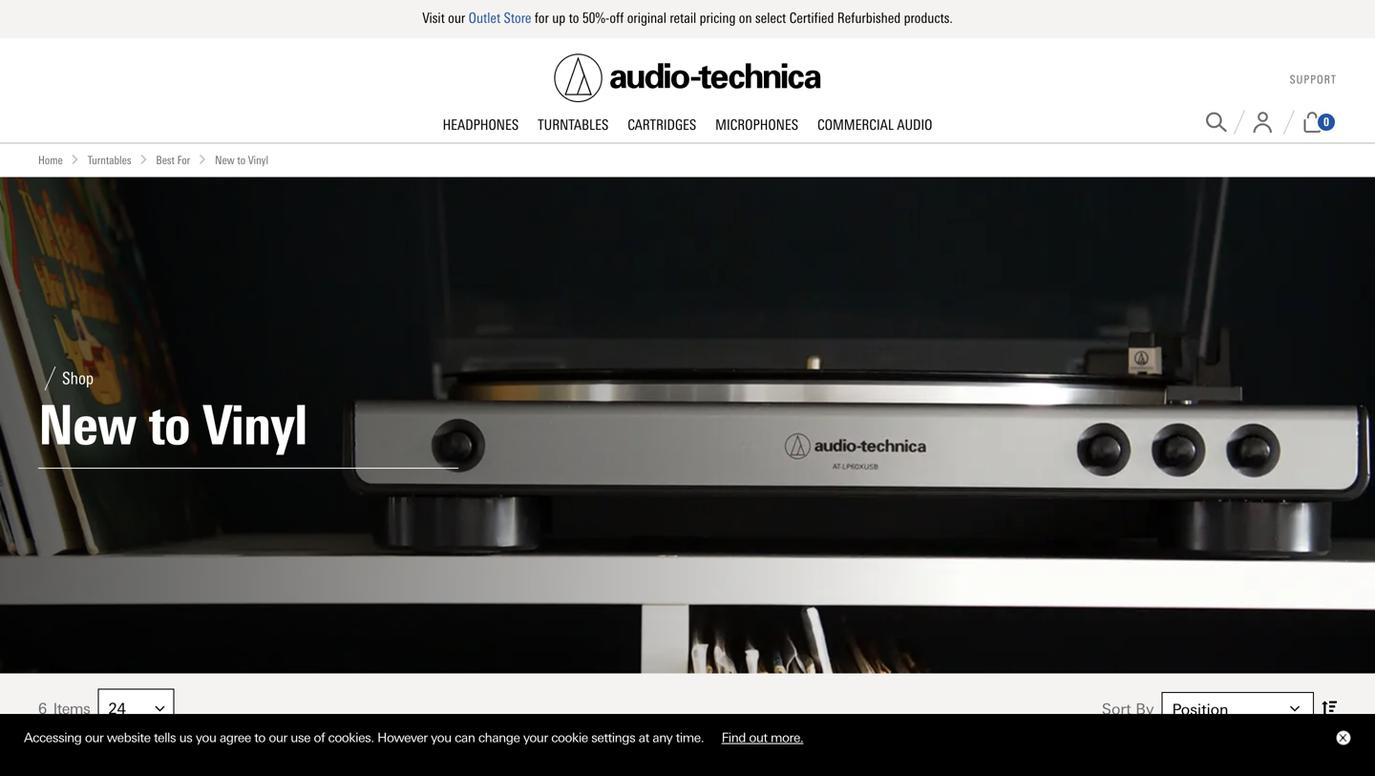 Task type: locate. For each thing, give the bounding box(es) containing it.
0 vertical spatial turntables link
[[528, 117, 618, 135]]

0 vertical spatial new
[[215, 154, 235, 167]]

breadcrumbs image right the home
[[70, 155, 80, 164]]

our
[[448, 10, 465, 27], [85, 731, 103, 746], [269, 731, 287, 746]]

commercial audio link
[[808, 117, 942, 135]]

1 divider line image from the left
[[1234, 110, 1245, 134]]

you left can at the left
[[431, 731, 451, 746]]

commercial audio
[[817, 117, 933, 134]]

1 horizontal spatial our
[[269, 731, 287, 746]]

for
[[177, 154, 190, 167]]

turntables link left breadcrumbs icon
[[88, 151, 131, 170]]

on
[[739, 10, 752, 27]]

2 horizontal spatial our
[[448, 10, 465, 27]]

store
[[504, 10, 531, 27]]

1 horizontal spatial breadcrumbs image
[[198, 155, 207, 164]]

home
[[38, 154, 63, 167]]

1 horizontal spatial turntables link
[[528, 117, 618, 135]]

support link
[[1290, 73, 1337, 86]]

new
[[215, 154, 235, 167], [38, 393, 136, 459]]

new to vinyl
[[215, 154, 268, 167], [38, 393, 307, 459]]

0 horizontal spatial breadcrumbs image
[[70, 155, 80, 164]]

our left the website
[[85, 731, 103, 746]]

accessing our website tells us you agree to our use of cookies. however you can change your cookie settings at any time.
[[24, 731, 707, 746]]

1 vertical spatial new
[[38, 393, 136, 459]]

0 horizontal spatial you
[[196, 731, 216, 746]]

turntables
[[538, 117, 609, 134], [88, 154, 131, 167]]

can
[[455, 731, 475, 746]]

select
[[755, 10, 786, 27]]

best for link
[[156, 151, 190, 170]]

cookies.
[[328, 731, 374, 746]]

cookie
[[551, 731, 588, 746]]

time.
[[676, 731, 704, 746]]

visit
[[422, 10, 445, 27]]

1 you from the left
[[196, 731, 216, 746]]

6 items
[[38, 701, 90, 718]]

1 vertical spatial vinyl
[[202, 393, 307, 459]]

microphones link
[[706, 117, 808, 135]]

divider line image
[[1234, 110, 1245, 134], [1284, 110, 1295, 134]]

1 vertical spatial turntables
[[88, 154, 131, 167]]

divider line image left basket icon
[[1284, 110, 1295, 134]]

breadcrumbs image right for at the top left of page
[[198, 155, 207, 164]]

0 horizontal spatial new
[[38, 393, 136, 459]]

0 horizontal spatial turntables link
[[88, 151, 131, 170]]

turntables link left cartridges
[[528, 117, 618, 135]]

products.
[[904, 10, 953, 27]]

off
[[610, 10, 624, 27]]

2 divider line image from the left
[[1284, 110, 1295, 134]]

1 horizontal spatial divider line image
[[1284, 110, 1295, 134]]

set descending direction image
[[1322, 697, 1337, 721]]

best for
[[156, 154, 190, 167]]

commercial
[[817, 117, 894, 134]]

turntables left cartridges
[[538, 117, 609, 134]]

find
[[722, 731, 746, 746]]

change
[[478, 731, 520, 746]]

tells
[[154, 731, 176, 746]]

turntables link
[[528, 117, 618, 135], [88, 151, 131, 170]]

you right us
[[196, 731, 216, 746]]

new down shop
[[38, 393, 136, 459]]

2 you from the left
[[431, 731, 451, 746]]

you
[[196, 731, 216, 746], [431, 731, 451, 746]]

turntables left breadcrumbs icon
[[88, 154, 131, 167]]

50%-
[[582, 10, 610, 27]]

our left use
[[269, 731, 287, 746]]

to
[[569, 10, 579, 27], [237, 154, 245, 167], [149, 393, 190, 459], [254, 731, 265, 746]]

our right visit on the top
[[448, 10, 465, 27]]

1 vertical spatial turntables link
[[88, 151, 131, 170]]

agree
[[219, 731, 251, 746]]

more.
[[771, 731, 804, 746]]

original
[[627, 10, 667, 27]]

use
[[291, 731, 310, 746]]

1 horizontal spatial new
[[215, 154, 235, 167]]

breadcrumbs image
[[70, 155, 80, 164], [198, 155, 207, 164]]

0 horizontal spatial our
[[85, 731, 103, 746]]

at
[[639, 731, 649, 746]]

our for accessing
[[85, 731, 103, 746]]

0 horizontal spatial divider line image
[[1234, 110, 1245, 134]]

vinyl
[[248, 154, 268, 167], [202, 393, 307, 459]]

home link
[[38, 151, 63, 170]]

store logo image
[[554, 53, 821, 103]]

us
[[179, 731, 192, 746]]

new right for at the top left of page
[[215, 154, 235, 167]]

new for second breadcrumbs image from the left
[[215, 154, 235, 167]]

up
[[552, 10, 566, 27]]

website
[[107, 731, 150, 746]]

of
[[314, 731, 325, 746]]

1 horizontal spatial you
[[431, 731, 451, 746]]

divider line image right magnifying glass icon at the right
[[1234, 110, 1245, 134]]

0 vertical spatial turntables
[[538, 117, 609, 134]]

support
[[1290, 73, 1337, 86]]

visit our outlet store for up to 50%-off original retail pricing on select certified refurbished products.
[[422, 10, 953, 27]]

any
[[653, 731, 673, 746]]



Task type: describe. For each thing, give the bounding box(es) containing it.
breadcrumbs image
[[139, 155, 148, 164]]

refurbished
[[837, 10, 901, 27]]

1 breadcrumbs image from the left
[[70, 155, 80, 164]]

headphones
[[443, 117, 519, 134]]

new for divider line image
[[38, 393, 136, 459]]

shop
[[62, 368, 94, 389]]

certified
[[789, 10, 834, 27]]

divider line image
[[38, 367, 62, 391]]

accessing
[[24, 731, 82, 746]]

find out more.
[[722, 731, 804, 746]]

out
[[749, 731, 767, 746]]

0 vertical spatial vinyl
[[248, 154, 268, 167]]

1 vertical spatial new to vinyl
[[38, 393, 307, 459]]

2 breadcrumbs image from the left
[[198, 155, 207, 164]]

sort
[[1102, 700, 1131, 718]]

your
[[523, 731, 548, 746]]

0 link
[[1302, 112, 1337, 133]]

items
[[53, 701, 90, 718]]

new to vinyl image
[[0, 177, 1375, 674]]

magnifying glass image
[[1206, 112, 1227, 133]]

carrat down image
[[1290, 705, 1300, 714]]

audio
[[897, 117, 933, 134]]

cartridges
[[628, 117, 696, 134]]

best
[[156, 154, 175, 167]]

cross image
[[1339, 734, 1347, 742]]

microphones
[[715, 117, 798, 134]]

carrat down image
[[155, 705, 165, 714]]

settings
[[591, 731, 635, 746]]

outlet store link
[[469, 10, 531, 27]]

pricing
[[700, 10, 736, 27]]

by
[[1136, 700, 1154, 718]]

find out more. link
[[707, 724, 818, 753]]

our for visit
[[448, 10, 465, 27]]

0 vertical spatial new to vinyl
[[215, 154, 268, 167]]

6
[[38, 701, 47, 718]]

retail
[[670, 10, 696, 27]]

0
[[1324, 115, 1329, 129]]

however
[[377, 731, 428, 746]]

cartridges link
[[618, 117, 706, 135]]

1 horizontal spatial turntables
[[538, 117, 609, 134]]

for
[[535, 10, 549, 27]]

outlet
[[469, 10, 501, 27]]

sort by
[[1102, 700, 1154, 718]]

basket image
[[1302, 112, 1324, 133]]

headphones link
[[433, 117, 528, 135]]

0 horizontal spatial turntables
[[88, 154, 131, 167]]



Task type: vqa. For each thing, say whether or not it's contained in the screenshot.
2nd Add from the left
no



